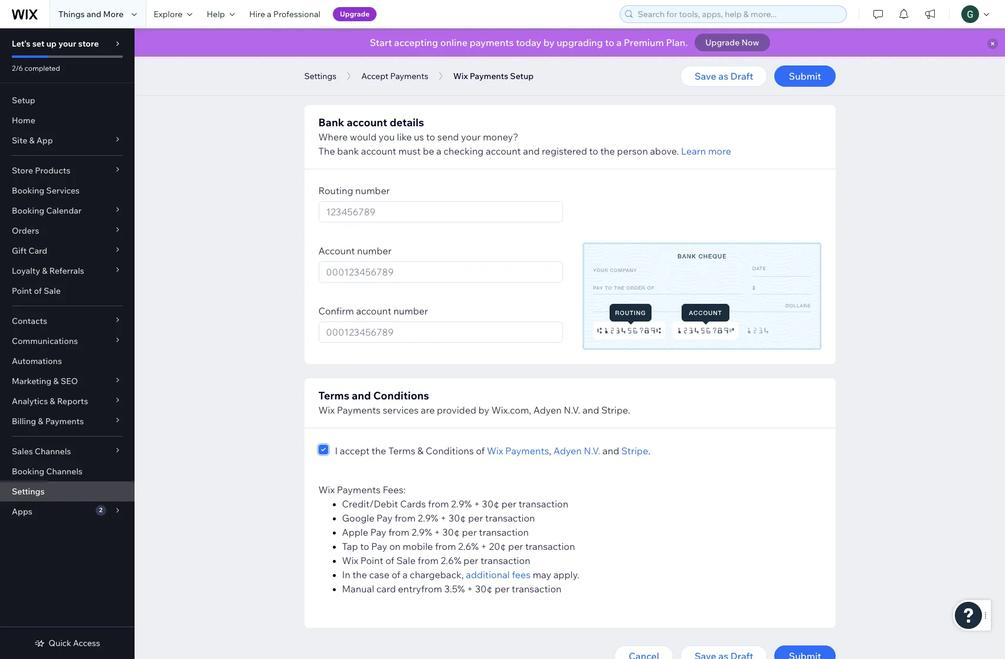 Task type: vqa. For each thing, say whether or not it's contained in the screenshot.
No filters applied on the bottom right of the page
no



Task type: describe. For each thing, give the bounding box(es) containing it.
settings for settings button
[[304, 71, 336, 81]]

google
[[342, 512, 374, 524]]

settings button
[[298, 67, 342, 85]]

marketing
[[12, 376, 51, 387]]

number for account number
[[357, 245, 392, 257]]

the inside the wix payments fees: credit/debit cards from 2.9% + 30¢ per transaction google pay from 2.9% + 30¢ per transaction apple pay from 2.9% + 30¢ per transaction tap to pay on mobile from 2.6% + 20¢ per transaction wix point of sale from 2.6% per transaction in the case of a chargeback, additional fees may apply. manual card entry from 3.5% + 30¢ per transaction
[[352, 569, 367, 581]]

be
[[423, 145, 434, 157]]

setup link
[[0, 90, 135, 110]]

sales
[[12, 446, 33, 457]]

stripe.
[[601, 404, 630, 416]]

stripe
[[621, 445, 648, 457]]

products
[[35, 165, 70, 176]]

services
[[383, 404, 419, 416]]

a inside "bank account details where would you like us to send your money? the bank account must be a checking account and registered to the person above. learn more"
[[436, 145, 441, 157]]

payments down wix.com,
[[505, 445, 549, 457]]

store
[[78, 38, 99, 49]]

n.v. for the
[[584, 445, 600, 457]]

the inside "bank account details where would you like us to send your money? the bank account must be a checking account and registered to the person above. learn more"
[[600, 145, 615, 157]]

upgrade now
[[705, 37, 759, 48]]

sales channels button
[[0, 441, 135, 462]]

learn
[[681, 145, 706, 157]]

up
[[46, 38, 57, 49]]

adyen n.v. link
[[553, 444, 600, 458]]

by inside 'alert'
[[544, 37, 555, 48]]

communications
[[12, 336, 78, 346]]

start accepting online payments today by upgrading to a premium plan.
[[370, 37, 688, 48]]

20¢
[[489, 541, 506, 552]]

home link
[[0, 110, 135, 130]]

communications button
[[0, 331, 135, 351]]

point of sale link
[[0, 281, 135, 301]]

credit/debit
[[342, 498, 398, 510]]

checking
[[444, 145, 484, 157]]

booking for booking services
[[12, 185, 44, 196]]

us
[[414, 131, 424, 143]]

& for loyalty
[[42, 266, 47, 276]]

chargeback,
[[410, 569, 464, 581]]

from down chargeback,
[[421, 583, 442, 595]]

orders button
[[0, 221, 135, 241]]

booking calendar
[[12, 205, 82, 216]]

home
[[12, 115, 35, 126]]

account up would
[[347, 116, 387, 129]]

payments down accepting
[[390, 71, 428, 81]]

in
[[342, 569, 350, 581]]

accept payments button
[[355, 67, 434, 85]]

number for routing number
[[355, 185, 390, 197]]

completed
[[25, 64, 60, 73]]

billing & payments
[[12, 416, 84, 427]]

site & app
[[12, 135, 53, 146]]

start accepting online payments today by upgrading to a premium plan. alert
[[135, 28, 1005, 57]]

services
[[46, 185, 80, 196]]

Routing number field
[[323, 202, 559, 222]]

wix payments setup button
[[447, 67, 539, 85]]

to inside 'alert'
[[605, 37, 614, 48]]

things
[[58, 9, 85, 19]]

stripe link
[[621, 444, 648, 458]]

accept
[[361, 71, 388, 81]]

booking for booking calendar
[[12, 205, 44, 216]]

routing number
[[318, 185, 390, 197]]

2 vertical spatial 2.9%
[[411, 526, 432, 538]]

from right cards
[[428, 498, 449, 510]]

bank
[[337, 145, 359, 157]]

Search for tools, apps, help & more... field
[[634, 6, 843, 22]]

accept payments
[[361, 71, 428, 81]]

2/6
[[12, 64, 23, 73]]

1 vertical spatial the
[[372, 445, 386, 457]]

professional
[[273, 9, 320, 19]]

card
[[376, 583, 396, 595]]

2/6 completed
[[12, 64, 60, 73]]

1 vertical spatial pay
[[370, 526, 386, 538]]

entry
[[398, 583, 421, 595]]

upgrade for upgrade
[[340, 9, 370, 18]]

wix inside terms and conditions wix payments services are provided by wix.com, adyen n.v. and stripe.
[[318, 404, 335, 416]]

settings for settings 'link'
[[12, 486, 45, 497]]

orders
[[12, 225, 39, 236]]

account number
[[318, 245, 392, 257]]

loyalty
[[12, 266, 40, 276]]

contacts button
[[0, 311, 135, 331]]

analytics & reports button
[[0, 391, 135, 411]]

automations link
[[0, 351, 135, 371]]

channels for booking channels
[[46, 466, 83, 477]]

tap
[[342, 541, 358, 552]]

of down on
[[385, 555, 394, 567]]

& for marketing
[[53, 376, 59, 387]]

& for billing
[[38, 416, 43, 427]]

payments
[[470, 37, 514, 48]]

from up chargeback,
[[418, 555, 439, 567]]

bank account details where would you like us to send your money? the bank account must be a checking account and registered to the person above. learn more
[[318, 116, 731, 157]]

cards
[[400, 498, 426, 510]]

accept
[[340, 445, 369, 457]]

0 vertical spatial pay
[[377, 512, 393, 524]]

1 vertical spatial terms
[[388, 445, 415, 457]]

online
[[440, 37, 468, 48]]

point of sale
[[12, 286, 61, 296]]

contacts
[[12, 316, 47, 326]]

point inside 'point of sale' link
[[12, 286, 32, 296]]

conditions inside terms and conditions wix payments services are provided by wix.com, adyen n.v. and stripe.
[[373, 389, 429, 403]]

adyen for the
[[553, 445, 582, 457]]

and left stripe.
[[583, 404, 599, 416]]

channels for sales channels
[[35, 446, 71, 457]]

3.5%
[[444, 583, 465, 595]]

from up on
[[388, 526, 409, 538]]

apply.
[[553, 569, 579, 581]]

to right 'us'
[[426, 131, 435, 143]]

where
[[318, 131, 348, 143]]

access
[[73, 638, 100, 649]]

from down cards
[[395, 512, 416, 524]]

your inside "bank account details where would you like us to send your money? the bank account must be a checking account and registered to the person above. learn more"
[[461, 131, 481, 143]]

account down the money?
[[486, 145, 521, 157]]

terms inside terms and conditions wix payments services are provided by wix.com, adyen n.v. and stripe.
[[318, 389, 349, 403]]

case
[[369, 569, 389, 581]]

gift
[[12, 246, 27, 256]]

send
[[437, 131, 459, 143]]

above.
[[650, 145, 679, 157]]

reports
[[57, 396, 88, 407]]

and left stripe 'link'
[[603, 445, 619, 457]]

2
[[99, 506, 102, 514]]

by inside terms and conditions wix payments services are provided by wix.com, adyen n.v. and stripe.
[[479, 404, 489, 416]]

submit
[[789, 70, 821, 82]]

fees
[[512, 569, 531, 581]]

gift card button
[[0, 241, 135, 261]]

seo
[[61, 376, 78, 387]]

sales channels
[[12, 446, 71, 457]]

.
[[648, 445, 651, 457]]

setup inside button
[[510, 71, 534, 81]]

set
[[32, 38, 44, 49]]



Task type: locate. For each thing, give the bounding box(es) containing it.
site & app button
[[0, 130, 135, 151]]

upgrade
[[340, 9, 370, 18], [705, 37, 740, 48]]

confirm
[[318, 305, 354, 317]]

hire
[[249, 9, 265, 19]]

0 vertical spatial channels
[[35, 446, 71, 457]]

conditions up services at the left of the page
[[373, 389, 429, 403]]

of down loyalty & referrals
[[34, 286, 42, 296]]

you
[[379, 131, 395, 143]]

0 horizontal spatial upgrade
[[340, 9, 370, 18]]

booking down sales
[[12, 466, 44, 477]]

& down are
[[417, 445, 424, 457]]

1 vertical spatial number
[[357, 245, 392, 257]]

0 vertical spatial number
[[355, 185, 390, 197]]

1 vertical spatial adyen
[[553, 445, 582, 457]]

additional
[[466, 569, 510, 581]]

0 horizontal spatial by
[[479, 404, 489, 416]]

1 vertical spatial setup
[[12, 95, 35, 106]]

0 vertical spatial adyen
[[533, 404, 562, 416]]

by
[[544, 37, 555, 48], [479, 404, 489, 416]]

payments
[[390, 71, 428, 81], [470, 71, 508, 81], [337, 404, 381, 416], [45, 416, 84, 427], [505, 445, 549, 457], [337, 484, 381, 496]]

1 horizontal spatial upgrade
[[705, 37, 740, 48]]

sale
[[44, 286, 61, 296], [396, 555, 416, 567]]

billing & payments button
[[0, 411, 135, 431]]

& inside billing & payments dropdown button
[[38, 416, 43, 427]]

wix
[[453, 71, 468, 81], [318, 404, 335, 416], [487, 445, 503, 457], [318, 484, 335, 496], [342, 555, 358, 567]]

more
[[103, 9, 124, 19]]

payments down 'analytics & reports' dropdown button
[[45, 416, 84, 427]]

sale inside the wix payments fees: credit/debit cards from 2.9% + 30¢ per transaction google pay from 2.9% + 30¢ per transaction apple pay from 2.9% + 30¢ per transaction tap to pay on mobile from 2.6% + 20¢ per transaction wix point of sale from 2.6% per transaction in the case of a chargeback, additional fees may apply. manual card entry from 3.5% + 30¢ per transaction
[[396, 555, 416, 567]]

Account number field
[[323, 262, 559, 282]]

pay down credit/debit
[[377, 512, 393, 524]]

must
[[398, 145, 421, 157]]

gift card
[[12, 246, 47, 256]]

0 vertical spatial 2.9%
[[451, 498, 472, 510]]

let's
[[12, 38, 30, 49]]

1 vertical spatial booking
[[12, 205, 44, 216]]

to inside the wix payments fees: credit/debit cards from 2.9% + 30¢ per transaction google pay from 2.9% + 30¢ per transaction apple pay from 2.9% + 30¢ per transaction tap to pay on mobile from 2.6% + 20¢ per transaction wix point of sale from 2.6% per transaction in the case of a chargeback, additional fees may apply. manual card entry from 3.5% + 30¢ per transaction
[[360, 541, 369, 552]]

2.6%
[[458, 541, 479, 552], [441, 555, 461, 567]]

explore
[[154, 9, 183, 19]]

automations
[[12, 356, 62, 367]]

your up checking
[[461, 131, 481, 143]]

card
[[29, 246, 47, 256]]

save
[[695, 70, 716, 82]]

of inside 'point of sale' link
[[34, 286, 42, 296]]

1 vertical spatial 2.6%
[[441, 555, 461, 567]]

0 horizontal spatial setup
[[12, 95, 35, 106]]

1 vertical spatial sale
[[396, 555, 416, 567]]

of left the wix payments link
[[476, 445, 485, 457]]

settings inside button
[[304, 71, 336, 81]]

adyen inside terms and conditions wix payments services are provided by wix.com, adyen n.v. and stripe.
[[533, 404, 562, 416]]

wix payments link
[[487, 444, 549, 458]]

point up the case
[[361, 555, 383, 567]]

and
[[87, 9, 101, 19], [523, 145, 540, 157], [352, 389, 371, 403], [583, 404, 599, 416], [603, 445, 619, 457]]

person
[[617, 145, 648, 157]]

2 vertical spatial number
[[393, 305, 428, 317]]

booking
[[12, 185, 44, 196], [12, 205, 44, 216], [12, 466, 44, 477]]

and up accept
[[352, 389, 371, 403]]

a right be
[[436, 145, 441, 157]]

booking services
[[12, 185, 80, 196]]

1 booking from the top
[[12, 185, 44, 196]]

0 vertical spatial 2.6%
[[458, 541, 479, 552]]

1 vertical spatial channels
[[46, 466, 83, 477]]

2.6% up chargeback,
[[441, 555, 461, 567]]

let's set up your store
[[12, 38, 99, 49]]

1 vertical spatial n.v.
[[584, 445, 600, 457]]

1 horizontal spatial n.v.
[[584, 445, 600, 457]]

settings inside 'link'
[[12, 486, 45, 497]]

upgrade for upgrade now
[[705, 37, 740, 48]]

payments inside the wix payments fees: credit/debit cards from 2.9% + 30¢ per transaction google pay from 2.9% + 30¢ per transaction apple pay from 2.9% + 30¢ per transaction tap to pay on mobile from 2.6% + 20¢ per transaction wix point of sale from 2.6% per transaction in the case of a chargeback, additional fees may apply. manual card entry from 3.5% + 30¢ per transaction
[[337, 484, 381, 496]]

terms up i
[[318, 389, 349, 403]]

account down "you"
[[361, 145, 396, 157]]

0 vertical spatial settings
[[304, 71, 336, 81]]

1 horizontal spatial sale
[[396, 555, 416, 567]]

number right routing
[[355, 185, 390, 197]]

2 vertical spatial pay
[[371, 541, 387, 552]]

setup inside the sidebar element
[[12, 95, 35, 106]]

to right tap
[[360, 541, 369, 552]]

store
[[12, 165, 33, 176]]

& inside loyalty & referrals dropdown button
[[42, 266, 47, 276]]

payments up credit/debit
[[337, 484, 381, 496]]

,
[[549, 445, 551, 457]]

0 horizontal spatial point
[[12, 286, 32, 296]]

2 vertical spatial booking
[[12, 466, 44, 477]]

1 horizontal spatial the
[[372, 445, 386, 457]]

account right confirm
[[356, 305, 391, 317]]

as
[[718, 70, 728, 82]]

a right hire
[[267, 9, 271, 19]]

channels inside dropdown button
[[35, 446, 71, 457]]

wix payments fees: credit/debit cards from 2.9% + 30¢ per transaction google pay from 2.9% + 30¢ per transaction apple pay from 2.9% + 30¢ per transaction tap to pay on mobile from 2.6% + 20¢ per transaction wix point of sale from 2.6% per transaction in the case of a chargeback, additional fees may apply. manual card entry from 3.5% + 30¢ per transaction
[[318, 484, 579, 595]]

0 vertical spatial terms
[[318, 389, 349, 403]]

1 horizontal spatial point
[[361, 555, 383, 567]]

booking calendar button
[[0, 201, 135, 221]]

booking for booking channels
[[12, 466, 44, 477]]

0 vertical spatial point
[[12, 286, 32, 296]]

1 vertical spatial your
[[461, 131, 481, 143]]

2.9% right cards
[[451, 498, 472, 510]]

1 horizontal spatial your
[[461, 131, 481, 143]]

n.v. for conditions
[[564, 404, 580, 416]]

plan.
[[666, 37, 688, 48]]

app
[[36, 135, 53, 146]]

& left seo
[[53, 376, 59, 387]]

marketing & seo button
[[0, 371, 135, 391]]

registered
[[542, 145, 587, 157]]

Confirm account number field
[[323, 322, 559, 342]]

conditions down the provided
[[426, 445, 474, 457]]

number right "account"
[[357, 245, 392, 257]]

adyen right wix.com,
[[533, 404, 562, 416]]

sale down on
[[396, 555, 416, 567]]

help button
[[200, 0, 242, 28]]

pay right apple on the bottom left of the page
[[370, 526, 386, 538]]

wix payments setup
[[453, 71, 534, 81]]

account
[[318, 245, 355, 257]]

& right loyalty
[[42, 266, 47, 276]]

0 vertical spatial your
[[58, 38, 76, 49]]

None checkbox
[[318, 443, 328, 457]]

terms
[[318, 389, 349, 403], [388, 445, 415, 457]]

& for analytics
[[50, 396, 55, 407]]

0 vertical spatial the
[[600, 145, 615, 157]]

a up entry on the bottom left
[[403, 569, 408, 581]]

1 vertical spatial 2.9%
[[418, 512, 438, 524]]

& right site
[[29, 135, 35, 146]]

are
[[421, 404, 435, 416]]

1 vertical spatial settings
[[12, 486, 45, 497]]

upgrade inside start accepting online payments today by upgrading to a premium plan. 'alert'
[[705, 37, 740, 48]]

1 horizontal spatial terms
[[388, 445, 415, 457]]

0 horizontal spatial the
[[352, 569, 367, 581]]

0 vertical spatial conditions
[[373, 389, 429, 403]]

sale inside 'point of sale' link
[[44, 286, 61, 296]]

confirm account number
[[318, 305, 428, 317]]

like
[[397, 131, 412, 143]]

& inside site & app dropdown button
[[29, 135, 35, 146]]

& inside 'analytics & reports' dropdown button
[[50, 396, 55, 407]]

start
[[370, 37, 392, 48]]

and left registered
[[523, 145, 540, 157]]

your right up
[[58, 38, 76, 49]]

from right mobile
[[435, 541, 456, 552]]

adyen for conditions
[[533, 404, 562, 416]]

1 horizontal spatial setup
[[510, 71, 534, 81]]

0 horizontal spatial sale
[[44, 286, 61, 296]]

2 horizontal spatial the
[[600, 145, 615, 157]]

pay left on
[[371, 541, 387, 552]]

1 horizontal spatial settings
[[304, 71, 336, 81]]

mobile
[[403, 541, 433, 552]]

analytics
[[12, 396, 48, 407]]

0 vertical spatial n.v.
[[564, 404, 580, 416]]

payments up accept
[[337, 404, 381, 416]]

more
[[708, 145, 731, 157]]

sidebar element
[[0, 28, 135, 659]]

2 booking from the top
[[12, 205, 44, 216]]

2.9% up mobile
[[411, 526, 432, 538]]

n.v. up adyen n.v. link
[[564, 404, 580, 416]]

a left premium
[[616, 37, 622, 48]]

0 vertical spatial setup
[[510, 71, 534, 81]]

a inside 'alert'
[[616, 37, 622, 48]]

would
[[350, 131, 377, 143]]

0 vertical spatial by
[[544, 37, 555, 48]]

& right billing at the left bottom of page
[[38, 416, 43, 427]]

setup up home
[[12, 95, 35, 106]]

payments down the payments
[[470, 71, 508, 81]]

0 horizontal spatial terms
[[318, 389, 349, 403]]

1 horizontal spatial by
[[544, 37, 555, 48]]

payments inside dropdown button
[[45, 416, 84, 427]]

1 vertical spatial upgrade
[[705, 37, 740, 48]]

booking down store
[[12, 185, 44, 196]]

& inside marketing & seo dropdown button
[[53, 376, 59, 387]]

terms and conditions wix payments services are provided by wix.com, adyen n.v. and stripe.
[[318, 389, 630, 416]]

wix.com,
[[491, 404, 531, 416]]

quick access button
[[34, 638, 100, 649]]

channels up booking channels
[[35, 446, 71, 457]]

upgrade left now
[[705, 37, 740, 48]]

bank
[[318, 116, 344, 129]]

your inside the sidebar element
[[58, 38, 76, 49]]

settings link
[[0, 482, 135, 502]]

upgrade right professional
[[340, 9, 370, 18]]

booking up orders at the left of the page
[[12, 205, 44, 216]]

accepting
[[394, 37, 438, 48]]

0 vertical spatial booking
[[12, 185, 44, 196]]

loyalty & referrals
[[12, 266, 84, 276]]

2.6% left the 20¢
[[458, 541, 479, 552]]

store products button
[[0, 161, 135, 181]]

account
[[347, 116, 387, 129], [361, 145, 396, 157], [486, 145, 521, 157], [356, 305, 391, 317]]

settings
[[304, 71, 336, 81], [12, 486, 45, 497]]

0 vertical spatial upgrade
[[340, 9, 370, 18]]

point down loyalty
[[12, 286, 32, 296]]

& for site
[[29, 135, 35, 146]]

payments inside terms and conditions wix payments services are provided by wix.com, adyen n.v. and stripe.
[[337, 404, 381, 416]]

number up confirm account number field
[[393, 305, 428, 317]]

draft
[[731, 70, 753, 82]]

channels down the sales channels dropdown button
[[46, 466, 83, 477]]

marketing & seo
[[12, 376, 78, 387]]

wix inside button
[[453, 71, 468, 81]]

setup down today
[[510, 71, 534, 81]]

point inside the wix payments fees: credit/debit cards from 2.9% + 30¢ per transaction google pay from 2.9% + 30¢ per transaction apple pay from 2.9% + 30¢ per transaction tap to pay on mobile from 2.6% + 20¢ per transaction wix point of sale from 2.6% per transaction in the case of a chargeback, additional fees may apply. manual card entry from 3.5% + 30¢ per transaction
[[361, 555, 383, 567]]

the left person
[[600, 145, 615, 157]]

sale down loyalty & referrals
[[44, 286, 61, 296]]

learn more link
[[681, 144, 731, 158]]

and inside "bank account details where would you like us to send your money? the bank account must be a checking account and registered to the person above. learn more"
[[523, 145, 540, 157]]

1 vertical spatial by
[[479, 404, 489, 416]]

n.v. right ,
[[584, 445, 600, 457]]

billing
[[12, 416, 36, 427]]

+
[[474, 498, 480, 510], [440, 512, 446, 524], [434, 526, 440, 538], [481, 541, 487, 552], [467, 583, 473, 595]]

booking inside "popup button"
[[12, 205, 44, 216]]

2 vertical spatial the
[[352, 569, 367, 581]]

to right 'upgrading'
[[605, 37, 614, 48]]

3 booking from the top
[[12, 466, 44, 477]]

help
[[207, 9, 225, 19]]

& left reports
[[50, 396, 55, 407]]

2.9% down cards
[[418, 512, 438, 524]]

a inside the wix payments fees: credit/debit cards from 2.9% + 30¢ per transaction google pay from 2.9% + 30¢ per transaction apple pay from 2.9% + 30¢ per transaction tap to pay on mobile from 2.6% + 20¢ per transaction wix point of sale from 2.6% per transaction in the case of a chargeback, additional fees may apply. manual card entry from 3.5% + 30¢ per transaction
[[403, 569, 408, 581]]

1 vertical spatial conditions
[[426, 445, 474, 457]]

0 horizontal spatial settings
[[12, 486, 45, 497]]

0 horizontal spatial your
[[58, 38, 76, 49]]

adyen
[[533, 404, 562, 416], [553, 445, 582, 457]]

0 vertical spatial sale
[[44, 286, 61, 296]]

n.v. inside terms and conditions wix payments services are provided by wix.com, adyen n.v. and stripe.
[[564, 404, 580, 416]]

calendar
[[46, 205, 82, 216]]

adyen right ,
[[553, 445, 582, 457]]

by right the provided
[[479, 404, 489, 416]]

to right registered
[[589, 145, 598, 157]]

i accept the terms & conditions of wix payments , adyen n.v. and stripe .
[[335, 445, 651, 457]]

from
[[428, 498, 449, 510], [395, 512, 416, 524], [388, 526, 409, 538], [435, 541, 456, 552], [418, 555, 439, 567], [421, 583, 442, 595]]

today
[[516, 37, 541, 48]]

0 horizontal spatial n.v.
[[564, 404, 580, 416]]

e.g. t-shirts, hoodies, pants text field
[[319, 35, 562, 69]]

the right in
[[352, 569, 367, 581]]

by right today
[[544, 37, 555, 48]]

and left more
[[87, 9, 101, 19]]

the right accept
[[372, 445, 386, 457]]

things and more
[[58, 9, 124, 19]]

terms up fees:
[[388, 445, 415, 457]]

analytics & reports
[[12, 396, 88, 407]]

manual
[[342, 583, 374, 595]]

of right the case
[[392, 569, 400, 581]]

may
[[533, 569, 551, 581]]

settings up apps
[[12, 486, 45, 497]]

settings up "bank"
[[304, 71, 336, 81]]

store products
[[12, 165, 70, 176]]

1 vertical spatial point
[[361, 555, 383, 567]]



